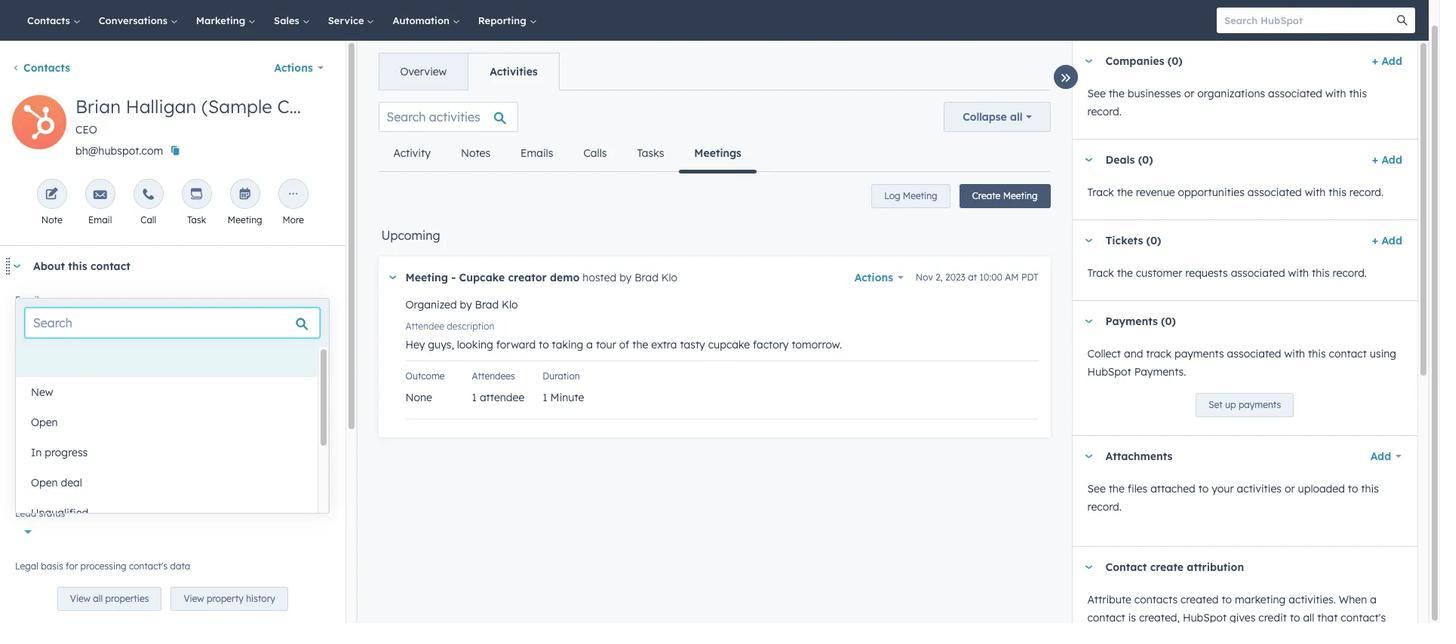 Task type: describe. For each thing, give the bounding box(es) containing it.
in progress
[[31, 446, 88, 460]]

1 horizontal spatial actions button
[[855, 267, 904, 288]]

of
[[620, 338, 630, 352]]

meetings button
[[680, 135, 757, 173]]

10:00
[[980, 272, 1003, 283]]

search button
[[1390, 8, 1416, 33]]

tasty
[[680, 338, 706, 352]]

1 vertical spatial brad
[[475, 298, 499, 312]]

in progress button
[[16, 438, 318, 468]]

attribution
[[1187, 561, 1245, 574]]

this inside "collect and track payments associated with this contact using hubspot payments."
[[1309, 347, 1327, 361]]

to inside attendee description hey guys, looking forward to taking a tour of the extra tasty cupcake factory tomorrow.
[[539, 338, 549, 352]]

history
[[246, 593, 275, 605]]

status
[[39, 508, 65, 519]]

record. inside see the businesses or organizations associated with this record.
[[1088, 105, 1122, 118]]

contact's
[[129, 561, 168, 572]]

notes button
[[446, 135, 506, 171]]

see the files attached to your activities or uploaded to this record.
[[1088, 482, 1380, 514]]

set
[[1209, 399, 1223, 411]]

extra
[[652, 338, 677, 352]]

the for deals
[[1118, 186, 1133, 199]]

1 vertical spatial bh@hubspot.com
[[15, 306, 103, 319]]

sales link
[[265, 0, 319, 41]]

note image
[[45, 188, 59, 202]]

contact inside attribute contacts created to marketing activities. when a contact is created, hubspot gives credit to all that contact'
[[1088, 611, 1126, 623]]

payments inside "collect and track payments associated with this contact using hubspot payments."
[[1175, 347, 1225, 361]]

track
[[1147, 347, 1172, 361]]

open for open
[[31, 416, 58, 429]]

halligan
[[126, 95, 197, 118]]

Phone number text field
[[15, 345, 330, 375]]

attribute
[[1088, 593, 1132, 607]]

add inside popup button
[[1371, 450, 1392, 463]]

create
[[973, 190, 1001, 202]]

-
[[451, 271, 456, 285]]

the for companies
[[1109, 87, 1125, 100]]

lifecycle
[[15, 466, 52, 478]]

caret image for about this contact
[[12, 265, 21, 268]]

description
[[447, 321, 495, 332]]

create
[[1151, 561, 1184, 574]]

activities
[[490, 65, 538, 78]]

(0) for companies (0)
[[1168, 54, 1183, 68]]

or inside 'see the files attached to your activities or uploaded to this record.'
[[1285, 482, 1296, 496]]

processing
[[80, 561, 127, 572]]

collapse all
[[963, 110, 1023, 124]]

about this contact
[[33, 260, 130, 273]]

payments.
[[1135, 365, 1187, 379]]

task image
[[190, 188, 204, 202]]

companies (0)
[[1106, 54, 1183, 68]]

guys,
[[428, 338, 454, 352]]

open for open deal
[[31, 476, 58, 490]]

automation link
[[384, 0, 469, 41]]

or inside see the businesses or organizations associated with this record.
[[1185, 87, 1195, 100]]

unqualified button
[[16, 498, 318, 528]]

see for see the files attached to your activities or uploaded to this record.
[[1088, 482, 1106, 496]]

hosted
[[583, 271, 617, 285]]

tickets (0) button
[[1073, 220, 1367, 261]]

add button
[[1361, 442, 1403, 472]]

taking
[[552, 338, 584, 352]]

contact inside "collect and track payments associated with this contact using hubspot payments."
[[1330, 347, 1368, 361]]

lifecycle stage
[[15, 466, 79, 478]]

creator
[[508, 271, 547, 285]]

open deal
[[31, 476, 82, 490]]

tasks
[[637, 146, 664, 160]]

to up gives
[[1222, 593, 1233, 607]]

log meeting button
[[872, 184, 951, 208]]

marketing
[[1235, 593, 1286, 607]]

duration element
[[543, 391, 585, 405]]

lead for lead
[[15, 484, 40, 497]]

in
[[31, 446, 42, 460]]

associated for requests
[[1231, 266, 1286, 280]]

contacted
[[36, 425, 79, 436]]

1 horizontal spatial payments
[[1239, 399, 1282, 411]]

0 horizontal spatial klo
[[502, 298, 518, 312]]

add for track the customer requests associated with this record.
[[1382, 234, 1403, 248]]

+ add button for track the customer requests associated with this record.
[[1373, 232, 1403, 250]]

owner
[[52, 395, 78, 406]]

meeting image
[[238, 188, 252, 202]]

stage
[[55, 466, 79, 478]]

overview button
[[379, 54, 468, 90]]

contact owner
[[15, 395, 78, 406]]

forward
[[496, 338, 536, 352]]

about
[[33, 260, 65, 273]]

meeting right log
[[903, 190, 938, 202]]

deals (0) button
[[1073, 140, 1367, 180]]

organized by brad klo
[[406, 298, 518, 312]]

see the businesses or organizations associated with this record.
[[1088, 87, 1368, 118]]

0 vertical spatial klo
[[662, 271, 678, 285]]

properties
[[105, 593, 149, 605]]

caret image for contact create attribution
[[1085, 566, 1094, 569]]

up
[[1226, 399, 1237, 411]]

organized
[[406, 298, 457, 312]]

open deal button
[[16, 468, 318, 498]]

(sample
[[202, 95, 272, 118]]

view for view property history
[[184, 593, 204, 605]]

to right credit
[[1291, 611, 1301, 623]]

caret image for companies (0)
[[1085, 59, 1094, 63]]

a inside attribute contacts created to marketing activities. when a contact is created, hubspot gives credit to all that contact'
[[1371, 593, 1377, 607]]

Search search field
[[25, 308, 320, 338]]

contact inside dropdown button
[[91, 260, 130, 273]]

caret image for attachments
[[1085, 455, 1094, 459]]

(0) for payments (0)
[[1162, 315, 1177, 328]]

all for collapse
[[1011, 110, 1023, 124]]

2,
[[936, 272, 943, 283]]

0 vertical spatial bh@hubspot.com
[[75, 144, 163, 158]]

collapse
[[963, 110, 1007, 124]]

set up payments link
[[1196, 393, 1295, 417]]

navigation inside upcoming feed
[[379, 135, 757, 173]]

edit button
[[12, 95, 66, 155]]

log meeting
[[885, 190, 938, 202]]

caret image for tickets (0)
[[1085, 239, 1094, 243]]

email for email bh@hubspot.com
[[15, 294, 39, 306]]

tickets
[[1106, 234, 1144, 248]]

note
[[41, 214, 62, 226]]

the inside 'see the files attached to your activities or uploaded to this record.'
[[1109, 482, 1125, 496]]

looking
[[457, 338, 494, 352]]

activities button
[[468, 54, 559, 90]]

payments
[[1106, 315, 1158, 328]]

hey
[[406, 338, 425, 352]]

collect and track payments associated with this contact using hubspot payments.
[[1088, 347, 1397, 379]]

hubspot inside "collect and track payments associated with this contact using hubspot payments."
[[1088, 365, 1132, 379]]

set up payments
[[1209, 399, 1282, 411]]

actions inside upcoming feed
[[855, 271, 894, 285]]

with for track the customer requests associated with this record.
[[1289, 266, 1310, 280]]

the for tickets
[[1118, 266, 1133, 280]]

about this contact button
[[0, 246, 330, 287]]

upcoming feed
[[366, 90, 1063, 456]]

unqualified
[[31, 506, 89, 520]]

lead status
[[15, 508, 65, 519]]

caret image for payments (0)
[[1085, 320, 1094, 323]]

service link
[[319, 0, 384, 41]]

companies
[[1106, 54, 1165, 68]]

attendee
[[480, 391, 525, 405]]

more
[[283, 214, 304, 226]]

attendee description element
[[406, 314, 1039, 361]]

data
[[170, 561, 190, 572]]



Task type: vqa. For each thing, say whether or not it's contained in the screenshot.
"(0)"
yes



Task type: locate. For each thing, give the bounding box(es) containing it.
0 horizontal spatial or
[[1185, 87, 1195, 100]]

0 horizontal spatial by
[[460, 298, 472, 312]]

your
[[1212, 482, 1235, 496]]

caret image left about
[[12, 265, 21, 268]]

1 vertical spatial open
[[31, 476, 58, 490]]

0 vertical spatial track
[[1088, 186, 1115, 199]]

1 vertical spatial contact
[[1330, 347, 1368, 361]]

lead for lead status
[[15, 508, 36, 519]]

associated for payments
[[1228, 347, 1282, 361]]

reporting
[[478, 14, 529, 26]]

+ add button for see the businesses or organizations associated with this record.
[[1373, 52, 1403, 70]]

emails
[[521, 146, 554, 160]]

caret image down "upcoming"
[[389, 276, 396, 279]]

lead
[[15, 484, 40, 497], [15, 508, 36, 519]]

1 navigation from the top
[[379, 53, 560, 91]]

brad right hosted
[[635, 271, 659, 285]]

the left revenue
[[1118, 186, 1133, 199]]

activities
[[1237, 482, 1282, 496]]

the down tickets
[[1118, 266, 1133, 280]]

(0) right tickets
[[1147, 234, 1162, 248]]

caret image inside the companies (0) dropdown button
[[1085, 59, 1094, 63]]

contact left using
[[1330, 347, 1368, 361]]

0 vertical spatial brad
[[635, 271, 659, 285]]

view for view all properties
[[70, 593, 91, 605]]

+ add button
[[1373, 52, 1403, 70], [1373, 151, 1403, 169], [1373, 232, 1403, 250]]

emails button
[[506, 135, 569, 171]]

0 vertical spatial lead
[[15, 484, 40, 497]]

1 vertical spatial email
[[15, 294, 39, 306]]

1 + add from the top
[[1373, 54, 1403, 68]]

track for track the customer requests associated with this record.
[[1088, 266, 1115, 280]]

1 horizontal spatial by
[[620, 271, 632, 285]]

0 horizontal spatial a
[[587, 338, 593, 352]]

0 vertical spatial + add button
[[1373, 52, 1403, 70]]

1 vertical spatial payments
[[1239, 399, 1282, 411]]

0 vertical spatial open
[[31, 416, 58, 429]]

progress
[[45, 446, 88, 460]]

(0) inside payments (0) dropdown button
[[1162, 315, 1177, 328]]

1
[[472, 391, 477, 405], [543, 391, 548, 405]]

1 vertical spatial track
[[1088, 266, 1115, 280]]

revenue
[[1136, 186, 1176, 199]]

1 horizontal spatial view
[[184, 593, 204, 605]]

1 left "minute" at left bottom
[[543, 391, 548, 405]]

(0) for tickets (0)
[[1147, 234, 1162, 248]]

lead inside popup button
[[15, 484, 40, 497]]

more image
[[287, 188, 300, 202]]

contact for contact owner
[[15, 395, 49, 406]]

caret image inside upcoming feed
[[389, 276, 396, 279]]

the right of
[[633, 338, 649, 352]]

the inside see the businesses or organizations associated with this record.
[[1109, 87, 1125, 100]]

and
[[1125, 347, 1144, 361]]

collect
[[1088, 347, 1122, 361]]

1 open from the top
[[31, 416, 58, 429]]

associated right 'opportunities'
[[1248, 186, 1303, 199]]

associated
[[1269, 87, 1323, 100], [1248, 186, 1303, 199], [1231, 266, 1286, 280], [1228, 347, 1282, 361]]

hubspot
[[1088, 365, 1132, 379], [1183, 611, 1227, 623]]

deals
[[1106, 153, 1135, 167]]

2 1 from the left
[[543, 391, 548, 405]]

1 vertical spatial or
[[1285, 482, 1296, 496]]

caret image inside payments (0) dropdown button
[[1085, 320, 1094, 323]]

2 vertical spatial + add button
[[1373, 232, 1403, 250]]

contact create attribution
[[1106, 561, 1245, 574]]

contact up last
[[15, 395, 49, 406]]

0 vertical spatial contact
[[15, 395, 49, 406]]

0 horizontal spatial contact
[[15, 395, 49, 406]]

view left "property"
[[184, 593, 204, 605]]

tasks button
[[622, 135, 680, 171]]

(0)
[[1168, 54, 1183, 68], [1139, 153, 1154, 167], [1147, 234, 1162, 248], [1162, 315, 1177, 328]]

brian
[[75, 95, 121, 118]]

0 vertical spatial see
[[1088, 87, 1106, 100]]

2 + from the top
[[1373, 153, 1379, 167]]

1 for 1 attendee
[[472, 391, 477, 405]]

0 vertical spatial contacts
[[27, 14, 73, 26]]

payments
[[1175, 347, 1225, 361], [1239, 399, 1282, 411]]

add for see the businesses or organizations associated with this record.
[[1382, 54, 1403, 68]]

lead down the lifecycle
[[15, 484, 40, 497]]

2 vertical spatial caret image
[[389, 276, 396, 279]]

0 horizontal spatial brad
[[475, 298, 499, 312]]

open down contact owner
[[31, 416, 58, 429]]

1 vertical spatial by
[[460, 298, 472, 312]]

last contacted
[[15, 425, 79, 436]]

meeting right create at top
[[1004, 190, 1038, 202]]

see left files
[[1088, 482, 1106, 496]]

see down the companies
[[1088, 87, 1106, 100]]

with inside see the businesses or organizations associated with this record.
[[1326, 87, 1347, 100]]

navigation
[[379, 53, 560, 91], [379, 135, 757, 173]]

created
[[1181, 593, 1219, 607]]

a left tour
[[587, 338, 593, 352]]

calls
[[584, 146, 607, 160]]

1 + add button from the top
[[1373, 52, 1403, 70]]

0 horizontal spatial actions button
[[265, 53, 333, 83]]

sales
[[274, 14, 302, 26]]

create meeting button
[[960, 184, 1051, 208]]

see inside see the businesses or organizations associated with this record.
[[1088, 87, 1106, 100]]

this inside about this contact dropdown button
[[68, 260, 87, 273]]

all for view
[[93, 593, 103, 605]]

+ add button for track the revenue opportunities associated with this record.
[[1373, 151, 1403, 169]]

to right uploaded
[[1349, 482, 1359, 496]]

navigation containing overview
[[379, 53, 560, 91]]

hubspot down created
[[1183, 611, 1227, 623]]

email bh@hubspot.com
[[15, 294, 103, 319]]

search image
[[1398, 15, 1408, 26]]

0 vertical spatial contact
[[91, 260, 130, 273]]

1 vertical spatial klo
[[502, 298, 518, 312]]

contacts inside contacts link
[[27, 14, 73, 26]]

1 horizontal spatial actions
[[855, 271, 894, 285]]

all left properties
[[93, 593, 103, 605]]

a inside attendee description hey guys, looking forward to taking a tour of the extra tasty cupcake factory tomorrow.
[[587, 338, 593, 352]]

the down the companies
[[1109, 87, 1125, 100]]

view down for
[[70, 593, 91, 605]]

see for see the businesses or organizations associated with this record.
[[1088, 87, 1106, 100]]

view all properties link
[[57, 587, 162, 612]]

track down deals at the right top of the page
[[1088, 186, 1115, 199]]

1 horizontal spatial email
[[88, 214, 112, 226]]

actions up contact)
[[274, 61, 313, 75]]

caret image left attachments
[[1085, 455, 1094, 459]]

a
[[587, 338, 593, 352], [1371, 593, 1377, 607]]

2 open from the top
[[31, 476, 58, 490]]

attachments
[[1106, 450, 1173, 463]]

2 vertical spatial contact
[[1088, 611, 1126, 623]]

list box
[[16, 347, 329, 528]]

minute
[[551, 391, 585, 405]]

to left taking
[[539, 338, 549, 352]]

2023
[[946, 272, 966, 283]]

meeting down meeting image
[[228, 214, 262, 226]]

associated inside "collect and track payments associated with this contact using hubspot payments."
[[1228, 347, 1282, 361]]

brad up description
[[475, 298, 499, 312]]

1 view from the left
[[70, 593, 91, 605]]

to left the your
[[1199, 482, 1209, 496]]

number
[[44, 347, 77, 359]]

0 vertical spatial caret image
[[1085, 59, 1094, 63]]

0 horizontal spatial all
[[93, 593, 103, 605]]

1 + from the top
[[1373, 54, 1379, 68]]

using
[[1370, 347, 1397, 361]]

1 1 from the left
[[472, 391, 477, 405]]

contact down attribute
[[1088, 611, 1126, 623]]

1 lead from the top
[[15, 484, 40, 497]]

by up description
[[460, 298, 472, 312]]

with for track the revenue opportunities associated with this record.
[[1305, 186, 1326, 199]]

email
[[88, 214, 112, 226], [15, 294, 39, 306]]

a right when
[[1371, 593, 1377, 607]]

1 left attendee
[[472, 391, 477, 405]]

conversations
[[99, 14, 170, 26]]

1 vertical spatial actions
[[855, 271, 894, 285]]

0 horizontal spatial payments
[[1175, 347, 1225, 361]]

Last contacted text field
[[15, 434, 330, 458]]

contact create attribution button
[[1073, 547, 1403, 588]]

0 horizontal spatial contact
[[91, 260, 130, 273]]

1 vertical spatial a
[[1371, 593, 1377, 607]]

caret image left deals at the right top of the page
[[1085, 158, 1094, 162]]

payments right "track"
[[1175, 347, 1225, 361]]

1 vertical spatial caret image
[[1085, 158, 1094, 162]]

1 horizontal spatial klo
[[662, 271, 678, 285]]

brian halligan (sample contact) ceo
[[75, 95, 352, 137]]

meetings
[[695, 146, 742, 160]]

files
[[1128, 482, 1148, 496]]

associated down payments (0) dropdown button
[[1228, 347, 1282, 361]]

attendee description hey guys, looking forward to taking a tour of the extra tasty cupcake factory tomorrow.
[[406, 321, 842, 352]]

0 horizontal spatial view
[[70, 593, 91, 605]]

actions left nov
[[855, 271, 894, 285]]

+ add for track the customer requests associated with this record.
[[1373, 234, 1403, 248]]

basis
[[41, 561, 63, 572]]

create meeting
[[973, 190, 1038, 202]]

the left files
[[1109, 482, 1125, 496]]

contact up attribute
[[1106, 561, 1147, 574]]

open inside open button
[[31, 416, 58, 429]]

1 vertical spatial + add button
[[1373, 151, 1403, 169]]

caret image up attribute
[[1085, 566, 1094, 569]]

Search HubSpot search field
[[1217, 8, 1402, 33]]

contact inside dropdown button
[[1106, 561, 1147, 574]]

(0) right deals at the right top of the page
[[1139, 153, 1154, 167]]

email for email
[[88, 214, 112, 226]]

1 vertical spatial hubspot
[[1183, 611, 1227, 623]]

meeting
[[903, 190, 938, 202], [1004, 190, 1038, 202], [228, 214, 262, 226], [406, 271, 448, 285]]

0 vertical spatial or
[[1185, 87, 1195, 100]]

(0) inside tickets (0) dropdown button
[[1147, 234, 1162, 248]]

2 lead from the top
[[15, 508, 36, 519]]

klo up extra
[[662, 271, 678, 285]]

1 horizontal spatial or
[[1285, 482, 1296, 496]]

track
[[1088, 186, 1115, 199], [1088, 266, 1115, 280]]

cupcake
[[708, 338, 750, 352]]

(0) inside deals (0) dropdown button
[[1139, 153, 1154, 167]]

2 see from the top
[[1088, 482, 1106, 496]]

2 vertical spatial + add
[[1373, 234, 1403, 248]]

2 horizontal spatial contact
[[1330, 347, 1368, 361]]

email image
[[93, 188, 107, 202]]

actions button left nov
[[855, 267, 904, 288]]

1 horizontal spatial contact
[[1106, 561, 1147, 574]]

1 horizontal spatial a
[[1371, 593, 1377, 607]]

1 horizontal spatial brad
[[635, 271, 659, 285]]

0 vertical spatial actions
[[274, 61, 313, 75]]

(0) up businesses
[[1168, 54, 1183, 68]]

attached
[[1151, 482, 1196, 496]]

actions button up contact)
[[265, 53, 333, 83]]

associated inside see the businesses or organizations associated with this record.
[[1269, 87, 1323, 100]]

0 vertical spatial navigation
[[379, 53, 560, 91]]

0 vertical spatial by
[[620, 271, 632, 285]]

0 vertical spatial payments
[[1175, 347, 1225, 361]]

0 vertical spatial contacts link
[[18, 0, 90, 41]]

0 vertical spatial actions button
[[265, 53, 333, 83]]

list box containing new
[[16, 347, 329, 528]]

2 track from the top
[[1088, 266, 1115, 280]]

0 vertical spatial + add
[[1373, 54, 1403, 68]]

call image
[[142, 188, 155, 202]]

activities.
[[1289, 593, 1337, 607]]

hubspot down collect
[[1088, 365, 1132, 379]]

+ for see the businesses or organizations associated with this record.
[[1373, 54, 1379, 68]]

0 horizontal spatial actions
[[274, 61, 313, 75]]

brad
[[635, 271, 659, 285], [475, 298, 499, 312]]

all right 'collapse'
[[1011, 110, 1023, 124]]

1 vertical spatial see
[[1088, 482, 1106, 496]]

deal
[[61, 476, 82, 490]]

email down email image
[[88, 214, 112, 226]]

2 vertical spatial +
[[1373, 234, 1379, 248]]

with
[[1326, 87, 1347, 100], [1305, 186, 1326, 199], [1289, 266, 1310, 280], [1285, 347, 1306, 361]]

+ for track the revenue opportunities associated with this record.
[[1373, 153, 1379, 167]]

2 navigation from the top
[[379, 135, 757, 173]]

caret image inside tickets (0) dropdown button
[[1085, 239, 1094, 243]]

by right hosted
[[620, 271, 632, 285]]

all down activities.
[[1304, 611, 1315, 623]]

1 vertical spatial lead
[[15, 508, 36, 519]]

1 horizontal spatial contact
[[1088, 611, 1126, 623]]

bh@hubspot.com down ceo
[[75, 144, 163, 158]]

1 track from the top
[[1088, 186, 1115, 199]]

contact right about
[[91, 260, 130, 273]]

caret image for deals (0)
[[1085, 158, 1094, 162]]

caret image inside contact create attribution dropdown button
[[1085, 566, 1094, 569]]

+ add for see the businesses or organizations associated with this record.
[[1373, 54, 1403, 68]]

with for collect and track payments associated with this contact using hubspot payments.
[[1285, 347, 1306, 361]]

record. inside 'see the files attached to your activities or uploaded to this record.'
[[1088, 500, 1122, 514]]

open inside open deal button
[[31, 476, 58, 490]]

0 vertical spatial hubspot
[[1088, 365, 1132, 379]]

1 horizontal spatial hubspot
[[1183, 611, 1227, 623]]

2 vertical spatial all
[[1304, 611, 1315, 623]]

lead left status
[[15, 508, 36, 519]]

conversations link
[[90, 0, 187, 41]]

the inside attendee description hey guys, looking forward to taking a tour of the extra tasty cupcake factory tomorrow.
[[633, 338, 649, 352]]

with inside "collect and track payments associated with this contact using hubspot payments."
[[1285, 347, 1306, 361]]

2 view from the left
[[184, 593, 204, 605]]

automation
[[393, 14, 453, 26]]

1 for 1 minute
[[543, 391, 548, 405]]

1 vertical spatial all
[[93, 593, 103, 605]]

meeting - cupcake creator demo hosted by brad klo
[[406, 271, 678, 285]]

open left deal
[[31, 476, 58, 490]]

1 horizontal spatial all
[[1011, 110, 1023, 124]]

when
[[1340, 593, 1368, 607]]

+ for track the customer requests associated with this record.
[[1373, 234, 1379, 248]]

this inside see the businesses or organizations associated with this record.
[[1350, 87, 1368, 100]]

all inside popup button
[[1011, 110, 1023, 124]]

phone
[[15, 347, 42, 359]]

(0) for deals (0)
[[1139, 153, 1154, 167]]

+ add for track the revenue opportunities associated with this record.
[[1373, 153, 1403, 167]]

associated down tickets (0) dropdown button
[[1231, 266, 1286, 280]]

activity button
[[379, 135, 446, 171]]

caret image up collect
[[1085, 320, 1094, 323]]

all inside attribute contacts created to marketing activities. when a contact is created, hubspot gives credit to all that contact'
[[1304, 611, 1315, 623]]

0 horizontal spatial hubspot
[[1088, 365, 1132, 379]]

(0) up "track"
[[1162, 315, 1177, 328]]

property
[[207, 593, 244, 605]]

klo down creator
[[502, 298, 518, 312]]

view
[[70, 593, 91, 605], [184, 593, 204, 605]]

caret image
[[1085, 239, 1094, 243], [12, 265, 21, 268], [1085, 320, 1094, 323], [1085, 455, 1094, 459], [1085, 566, 1094, 569]]

caret image inside about this contact dropdown button
[[12, 265, 21, 268]]

1 vertical spatial contacts
[[23, 61, 70, 75]]

0 horizontal spatial email
[[15, 294, 39, 306]]

caret image inside deals (0) dropdown button
[[1085, 158, 1094, 162]]

1 vertical spatial contacts link
[[12, 61, 70, 75]]

contacts
[[1135, 593, 1178, 607]]

hubspot inside attribute contacts created to marketing activities. when a contact is created, hubspot gives credit to all that contact'
[[1183, 611, 1227, 623]]

is
[[1129, 611, 1137, 623]]

Search activities search field
[[379, 102, 518, 132]]

+
[[1373, 54, 1379, 68], [1373, 153, 1379, 167], [1373, 234, 1379, 248]]

caret image
[[1085, 59, 1094, 63], [1085, 158, 1094, 162], [389, 276, 396, 279]]

meeting left -
[[406, 271, 448, 285]]

1 see from the top
[[1088, 87, 1106, 100]]

payments right "up"
[[1239, 399, 1282, 411]]

caret image inside attachments dropdown button
[[1085, 455, 1094, 459]]

1 vertical spatial navigation
[[379, 135, 757, 173]]

0 horizontal spatial 1
[[472, 391, 477, 405]]

2 horizontal spatial all
[[1304, 611, 1315, 623]]

companies (0) button
[[1073, 41, 1367, 82]]

0 vertical spatial a
[[587, 338, 593, 352]]

associated right organizations
[[1269, 87, 1323, 100]]

contact for contact create attribution
[[1106, 561, 1147, 574]]

contact)
[[277, 95, 352, 118]]

1 vertical spatial contact
[[1106, 561, 1147, 574]]

associated for opportunities
[[1248, 186, 1303, 199]]

2 + add from the top
[[1373, 153, 1403, 167]]

(0) inside the companies (0) dropdown button
[[1168, 54, 1183, 68]]

see inside 'see the files attached to your activities or uploaded to this record.'
[[1088, 482, 1106, 496]]

legal basis for processing contact's data
[[15, 561, 190, 572]]

0 vertical spatial all
[[1011, 110, 1023, 124]]

outcome element
[[406, 389, 454, 407]]

lead button
[[15, 475, 330, 500]]

calls button
[[569, 135, 622, 171]]

1 vertical spatial + add
[[1373, 153, 1403, 167]]

or right 'activities'
[[1285, 482, 1296, 496]]

3 + add from the top
[[1373, 234, 1403, 248]]

navigation containing activity
[[379, 135, 757, 173]]

this
[[1350, 87, 1368, 100], [1329, 186, 1347, 199], [68, 260, 87, 273], [1313, 266, 1330, 280], [1309, 347, 1327, 361], [1362, 482, 1380, 496]]

3 + from the top
[[1373, 234, 1379, 248]]

activity
[[394, 146, 431, 160]]

attendee
[[406, 321, 445, 332]]

email down about
[[15, 294, 39, 306]]

cupcake
[[459, 271, 505, 285]]

2 + add button from the top
[[1373, 151, 1403, 169]]

caret image left the companies
[[1085, 59, 1094, 63]]

3 + add button from the top
[[1373, 232, 1403, 250]]

bh@hubspot.com up number
[[15, 306, 103, 319]]

log
[[885, 190, 901, 202]]

call
[[141, 214, 156, 226]]

1 vertical spatial +
[[1373, 153, 1379, 167]]

created,
[[1140, 611, 1180, 623]]

0 vertical spatial +
[[1373, 54, 1379, 68]]

klo
[[662, 271, 678, 285], [502, 298, 518, 312]]

caret image left tickets
[[1085, 239, 1094, 243]]

0 vertical spatial email
[[88, 214, 112, 226]]

track for track the revenue opportunities associated with this record.
[[1088, 186, 1115, 199]]

or right businesses
[[1185, 87, 1195, 100]]

credit
[[1259, 611, 1288, 623]]

track down tickets
[[1088, 266, 1115, 280]]

gives
[[1230, 611, 1256, 623]]

pdt
[[1022, 272, 1039, 283]]

add for track the revenue opportunities associated with this record.
[[1382, 153, 1403, 167]]

1 vertical spatial actions button
[[855, 267, 904, 288]]

this inside 'see the files attached to your activities or uploaded to this record.'
[[1362, 482, 1380, 496]]

email inside email bh@hubspot.com
[[15, 294, 39, 306]]

1 horizontal spatial 1
[[543, 391, 548, 405]]



